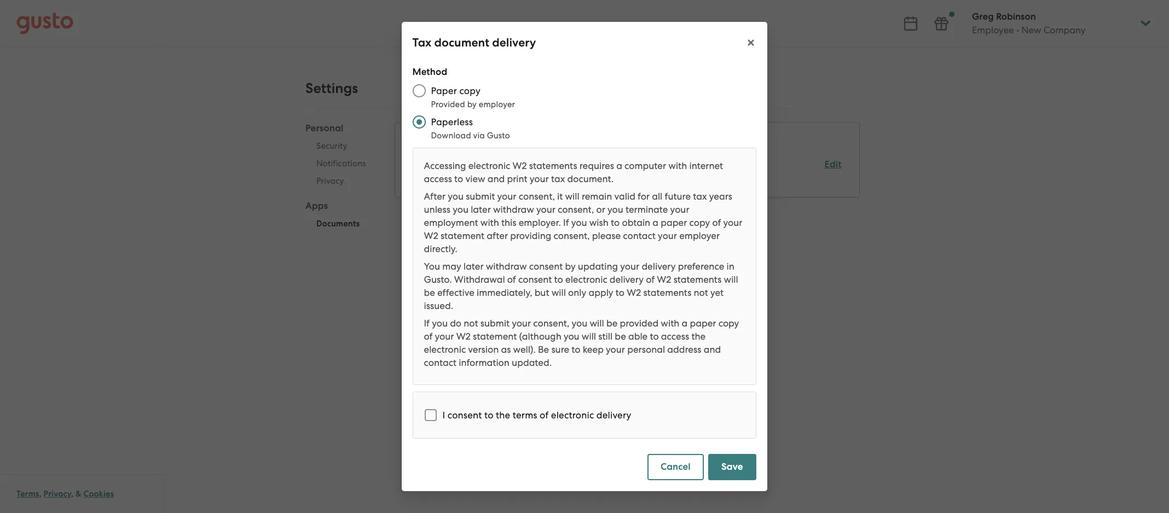 Task type: describe. For each thing, give the bounding box(es) containing it.
preferences
[[413, 136, 476, 151]]

your up employer.
[[537, 204, 556, 215]]

cancel
[[661, 462, 691, 473]]

terminate
[[626, 204, 669, 215]]

do
[[450, 318, 462, 329]]

electronic inside you may later withdraw consent by updating your delivery preference in gusto. withdrawal of consent to electronic delivery of
[[566, 274, 608, 285]]

to up personal
[[650, 331, 659, 342]]

i
[[443, 410, 446, 421]]

0 horizontal spatial privacy
[[44, 490, 71, 499]]

be inside statements will be effective immediately, but will only apply to
[[424, 287, 436, 298]]

computer
[[625, 160, 667, 171]]

0 vertical spatial privacy link
[[306, 172, 377, 190]]

wish
[[590, 217, 609, 228]]

employer inside the statement after providing consent, please contact your employer directly.
[[680, 231, 720, 241]]

withdraw inside you may later withdraw consent by updating your delivery preference in gusto. withdrawal of consent to electronic delivery of
[[486, 261, 527, 272]]

statements for not
[[644, 287, 692, 298]]

statement for after
[[441, 231, 485, 241]]

contact inside statement (although you will still be able to access the electronic version as well). be sure to keep your personal address and contact information updated.
[[424, 358, 457, 369]]

you up employment
[[453, 204, 469, 215]]

may
[[443, 261, 462, 272]]

after
[[424, 191, 446, 202]]

a inside if you do not submit your consent, you will be provided with a paper copy of your
[[682, 318, 688, 329]]

a inside statements requires a computer with internet access to view and print your tax document.
[[617, 160, 623, 171]]

you right after
[[448, 191, 464, 202]]

not inside statements not yet issued.
[[694, 287, 709, 298]]

please
[[593, 231, 621, 241]]

will inside if you do not submit your consent, you will be provided with a paper copy of your
[[590, 318, 605, 329]]

you may later withdraw consent by updating your delivery preference in gusto. withdrawal of consent to electronic delivery of
[[424, 261, 735, 285]]

tax document delivery
[[413, 36, 537, 50]]

apps
[[306, 200, 328, 212]]

of up immediately,
[[508, 274, 516, 285]]

to left terms
[[485, 410, 494, 421]]

yet
[[711, 287, 724, 298]]

print
[[508, 174, 528, 185]]

of inside after you submit your consent, it will remain valid for all future tax years unless you later withdraw your consent, or you terminate your employment with this employer. if you wish to obtain a paper copy of your w2
[[713, 217, 722, 228]]

only
[[569, 287, 587, 298]]

0 vertical spatial consent
[[530, 261, 563, 272]]

updating
[[578, 261, 619, 272]]

will inside after you submit your consent, it will remain valid for all future tax years unless you later withdraw your consent, or you terminate your employment with this employer. if you wish to obtain a paper copy of your w2
[[566, 191, 580, 202]]

copy inside after you submit your consent, it will remain valid for all future tax years unless you later withdraw your consent, or you terminate your employment with this employer. if you wish to obtain a paper copy of your w2
[[690, 217, 711, 228]]

1 vertical spatial privacy link
[[44, 490, 71, 499]]

I consent to the terms of electronic delivery checkbox
[[419, 404, 443, 428]]

you
[[424, 261, 440, 272]]

for
[[638, 191, 650, 202]]

after
[[487, 231, 508, 241]]

you right or
[[608, 204, 624, 215]]

or
[[597, 204, 606, 215]]

consent, left "it"
[[519, 191, 555, 202]]

submit inside after you submit your consent, it will remain valid for all future tax years unless you later withdraw your consent, or you terminate your employment with this employer. if you wish to obtain a paper copy of your w2
[[466, 191, 495, 202]]

tax document delivery element
[[413, 158, 842, 184]]

provided by employer
[[431, 100, 516, 110]]

provided
[[431, 100, 466, 110]]

cookies button
[[84, 488, 114, 501]]

be
[[538, 344, 550, 355]]

1 , from the left
[[39, 490, 42, 499]]

accessing electronic w2
[[424, 160, 527, 171]]

information
[[459, 358, 510, 369]]

paper copy
[[431, 85, 481, 96]]

later inside you may later withdraw consent by updating your delivery preference in gusto. withdrawal of consent to electronic delivery of
[[464, 261, 484, 272]]

version
[[469, 344, 499, 355]]

preference
[[679, 261, 725, 272]]

security
[[316, 141, 347, 151]]

cookies
[[84, 490, 114, 499]]

with inside if you do not submit your consent, you will be provided with a paper copy of your
[[661, 318, 680, 329]]

documents link
[[306, 215, 377, 233]]

consent, inside if you do not submit your consent, you will be provided with a paper copy of your
[[534, 318, 570, 329]]

personal
[[628, 344, 666, 355]]

to inside statements will be effective immediately, but will only apply to
[[616, 287, 625, 298]]

able
[[629, 331, 648, 342]]

internet
[[690, 160, 724, 171]]

statement for (although
[[473, 331, 517, 342]]

w2 inside after you submit your consent, it will remain valid for all future tax years unless you later withdraw your consent, or you terminate your employment with this employer. if you wish to obtain a paper copy of your w2
[[424, 231, 439, 241]]

gusto
[[487, 131, 511, 141]]

electronic right terms
[[552, 410, 595, 421]]

cancel button
[[648, 454, 704, 481]]

2 , from the left
[[71, 490, 74, 499]]

to right sure
[[572, 344, 581, 355]]

terms link
[[16, 490, 39, 499]]

security link
[[306, 137, 377, 155]]

keep
[[583, 344, 604, 355]]

tax document delivery paper copy
[[413, 158, 513, 183]]

download
[[431, 131, 472, 141]]

but
[[535, 287, 550, 298]]

future
[[665, 191, 691, 202]]

consent, inside the statement after providing consent, please contact your employer directly.
[[554, 231, 590, 241]]

contact inside the statement after providing consent, please contact your employer directly.
[[624, 231, 656, 241]]

your down print at left top
[[498, 191, 517, 202]]

your down future on the top right of page
[[671, 204, 690, 215]]

the inside statement (although you will still be able to access the electronic version as well). be sure to keep your personal address and contact information updated.
[[692, 331, 706, 342]]

updated.
[[512, 358, 552, 369]]

if inside after you submit your consent, it will remain valid for all future tax years unless you later withdraw your consent, or you terminate your employment with this employer. if you wish to obtain a paper copy of your w2
[[564, 217, 570, 228]]

statements not yet issued.
[[424, 287, 724, 312]]

terms
[[513, 410, 538, 421]]

apply
[[589, 287, 614, 298]]

sure
[[552, 344, 570, 355]]

obtain
[[623, 217, 651, 228]]

copy inside if you do not submit your consent, you will be provided with a paper copy of your
[[719, 318, 740, 329]]

settings
[[306, 80, 358, 97]]

edit
[[825, 159, 842, 170]]

(although
[[520, 331, 562, 342]]

terms , privacy , & cookies
[[16, 490, 114, 499]]

provided
[[620, 318, 659, 329]]

delivery inside tax document delivery paper copy
[[477, 158, 513, 170]]

if inside if you do not submit your consent, you will be provided with a paper copy of your
[[424, 318, 430, 329]]



Task type: vqa. For each thing, say whether or not it's contained in the screenshot.
"Total"
no



Task type: locate. For each thing, give the bounding box(es) containing it.
later up after
[[471, 204, 491, 215]]

by down paper copy
[[468, 100, 477, 110]]

document for tax document delivery
[[435, 36, 490, 50]]

0 vertical spatial employer
[[479, 100, 516, 110]]

0 horizontal spatial if
[[424, 318, 430, 329]]

1 vertical spatial later
[[464, 261, 484, 272]]

access
[[424, 174, 452, 185], [662, 331, 690, 342]]

tax inside dialog
[[413, 36, 432, 50]]

0 horizontal spatial the
[[496, 410, 511, 421]]

download via gusto
[[431, 131, 511, 141]]

electronic up only
[[566, 274, 608, 285]]

1 vertical spatial the
[[496, 410, 511, 421]]

statements down preference
[[674, 274, 722, 285]]

submit
[[466, 191, 495, 202], [481, 318, 510, 329]]

your right updating
[[621, 261, 640, 272]]

with inside statements requires a computer with internet access to view and print your tax document.
[[669, 160, 688, 171]]

access inside statement (although you will still be able to access the electronic version as well). be sure to keep your personal address and contact information updated.
[[662, 331, 690, 342]]

1 horizontal spatial contact
[[624, 231, 656, 241]]

this
[[502, 217, 517, 228]]

0 vertical spatial submit
[[466, 191, 495, 202]]

tax for future
[[694, 191, 707, 202]]

of right terms
[[540, 410, 549, 421]]

your inside you may later withdraw consent by updating your delivery preference in gusto. withdrawal of consent to electronic delivery of
[[621, 261, 640, 272]]

privacy link down notifications
[[306, 172, 377, 190]]

notifications
[[316, 159, 366, 169]]

of up provided
[[646, 274, 655, 285]]

copy up the provided by employer
[[460, 85, 481, 96]]

be inside if you do not submit your consent, you will be provided with a paper copy of your
[[607, 318, 618, 329]]

1 horizontal spatial privacy link
[[306, 172, 377, 190]]

paper inside after you submit your consent, it will remain valid for all future tax years unless you later withdraw your consent, or you terminate your employment with this employer. if you wish to obtain a paper copy of your w2
[[661, 217, 688, 228]]

later up withdrawal
[[464, 261, 484, 272]]

statement (although you will still be able to access the electronic version as well). be sure to keep your personal address and contact information updated.
[[424, 331, 722, 369]]

to left view
[[455, 174, 464, 185]]

tax inside after you submit your consent, it will remain valid for all future tax years unless you later withdraw your consent, or you terminate your employment with this employer. if you wish to obtain a paper copy of your w2
[[694, 191, 707, 202]]

0 vertical spatial if
[[564, 217, 570, 228]]

and right address at the right of page
[[704, 344, 722, 355]]

document down preferences on the top left of page
[[430, 158, 475, 170]]

address
[[668, 344, 702, 355]]

later inside after you submit your consent, it will remain valid for all future tax years unless you later withdraw your consent, or you terminate your employment with this employer. if you wish to obtain a paper copy of your w2
[[471, 204, 491, 215]]

submit down view
[[466, 191, 495, 202]]

paper inside tax document delivery paper copy
[[413, 172, 438, 183]]

tax left years
[[694, 191, 707, 202]]

statements inside statements requires a computer with internet access to view and print your tax document.
[[530, 160, 578, 171]]

home image
[[16, 12, 73, 34]]

consent, down "it"
[[558, 204, 595, 215]]

by inside you may later withdraw consent by updating your delivery preference in gusto. withdrawal of consent to electronic delivery of
[[566, 261, 576, 272]]

0 vertical spatial withdraw
[[494, 204, 535, 215]]

2 vertical spatial be
[[615, 331, 627, 342]]

1 vertical spatial privacy
[[44, 490, 71, 499]]

1 vertical spatial consent
[[519, 274, 552, 285]]

it
[[558, 191, 563, 202]]

personal
[[306, 123, 344, 134]]

2 vertical spatial consent
[[448, 410, 482, 421]]

tax down preferences on the top left of page
[[413, 158, 428, 170]]

statement up as
[[473, 331, 517, 342]]

statements inside statements will be effective immediately, but will only apply to
[[674, 274, 722, 285]]

0 vertical spatial document
[[435, 36, 490, 50]]

paper
[[661, 217, 688, 228], [690, 318, 717, 329]]

0 horizontal spatial paper
[[661, 217, 688, 228]]

copy inside tax document delivery paper copy
[[440, 172, 461, 183]]

you up sure
[[564, 331, 580, 342]]

your up (although
[[512, 318, 531, 329]]

after you submit your consent, it will remain valid for all future tax years unless you later withdraw your consent, or you terminate your employment with this employer. if you wish to obtain a paper copy of your w2
[[424, 191, 743, 241]]

your down years
[[724, 217, 743, 228]]

tax inside tax document delivery paper copy
[[413, 158, 428, 170]]

statements inside statements not yet issued.
[[644, 287, 692, 298]]

years
[[710, 191, 733, 202]]

your inside the statement after providing consent, please contact your employer directly.
[[658, 231, 678, 241]]

0 vertical spatial later
[[471, 204, 491, 215]]

0 horizontal spatial employer
[[479, 100, 516, 110]]

not inside if you do not submit your consent, you will be provided with a paper copy of your
[[464, 318, 479, 329]]

will up "still"
[[590, 318, 605, 329]]

of down years
[[713, 217, 722, 228]]

you down statements not yet issued.
[[572, 318, 588, 329]]

providing
[[511, 231, 552, 241]]

employer up gusto
[[479, 100, 516, 110]]

to right apply
[[616, 287, 625, 298]]

of down "issued." at the left
[[424, 331, 433, 342]]

2 horizontal spatial a
[[682, 318, 688, 329]]

effective
[[438, 287, 475, 298]]

1 vertical spatial submit
[[481, 318, 510, 329]]

access down accessing at the left top of page
[[424, 174, 452, 185]]

privacy link left &
[[44, 490, 71, 499]]

submit up as
[[481, 318, 510, 329]]

notifications link
[[306, 155, 377, 172]]

as
[[502, 344, 511, 355]]

1 vertical spatial not
[[464, 318, 479, 329]]

to up please
[[611, 217, 620, 228]]

0 vertical spatial a
[[617, 160, 623, 171]]

paper up provided
[[431, 85, 458, 96]]

1 horizontal spatial a
[[653, 217, 659, 228]]

paper up after
[[413, 172, 438, 183]]

1 vertical spatial document
[[430, 158, 475, 170]]

0 horizontal spatial not
[[464, 318, 479, 329]]

be inside statement (although you will still be able to access the electronic version as well). be sure to keep your personal address and contact information updated.
[[615, 331, 627, 342]]

group containing personal
[[306, 122, 377, 236]]

0 vertical spatial and
[[488, 174, 505, 185]]

submit inside if you do not submit your consent, you will be provided with a paper copy of your
[[481, 318, 510, 329]]

you left the 'wish'
[[572, 217, 588, 228]]

0 vertical spatial statement
[[441, 231, 485, 241]]

requires
[[580, 160, 615, 171]]

the
[[692, 331, 706, 342], [496, 410, 511, 421]]

not right the do
[[464, 318, 479, 329]]

to inside you may later withdraw consent by updating your delivery preference in gusto. withdrawal of consent to electronic delivery of
[[555, 274, 564, 285]]

0 vertical spatial by
[[468, 100, 477, 110]]

statements up "it"
[[530, 160, 578, 171]]

you inside statement (although you will still be able to access the electronic version as well). be sure to keep your personal address and contact information updated.
[[564, 331, 580, 342]]

a down terminate
[[653, 217, 659, 228]]

withdraw inside after you submit your consent, it will remain valid for all future tax years unless you later withdraw your consent, or you terminate your employment with this employer. if you wish to obtain a paper copy of your w2
[[494, 204, 535, 215]]

1 horizontal spatial tax
[[694, 191, 707, 202]]

0 vertical spatial not
[[694, 287, 709, 298]]

you
[[448, 191, 464, 202], [453, 204, 469, 215], [608, 204, 624, 215], [572, 217, 588, 228], [432, 318, 448, 329], [572, 318, 588, 329], [564, 331, 580, 342]]

of inside if you do not submit your consent, you will be provided with a paper copy of your
[[424, 331, 433, 342]]

0 horizontal spatial contact
[[424, 358, 457, 369]]

1 horizontal spatial privacy
[[316, 176, 344, 186]]

0 horizontal spatial privacy link
[[44, 490, 71, 499]]

tax up "it"
[[552, 174, 565, 185]]

1 horizontal spatial paper
[[690, 318, 717, 329]]

electronic inside statement (although you will still be able to access the electronic version as well). be sure to keep your personal address and contact information updated.
[[424, 344, 466, 355]]

still
[[599, 331, 613, 342]]

statements for will
[[674, 274, 722, 285]]

tax for your
[[552, 174, 565, 185]]

document for tax document delivery paper copy
[[430, 158, 475, 170]]

will up keep
[[582, 331, 597, 342]]

be down gusto.
[[424, 287, 436, 298]]

&
[[76, 490, 82, 499]]

by
[[468, 100, 477, 110], [566, 261, 576, 272]]

save button
[[709, 454, 757, 481]]

to inside statements requires a computer with internet access to view and print your tax document.
[[455, 174, 464, 185]]

if you do not submit your consent, you will be provided with a paper copy of your
[[424, 318, 740, 342]]

will right but
[[552, 287, 566, 298]]

0 vertical spatial contact
[[624, 231, 656, 241]]

1 vertical spatial statements
[[674, 274, 722, 285]]

1 vertical spatial with
[[481, 217, 500, 228]]

of
[[713, 217, 722, 228], [508, 274, 516, 285], [646, 274, 655, 285], [424, 331, 433, 342], [540, 410, 549, 421]]

copy down accessing at the left top of page
[[440, 172, 461, 183]]

consent, down the 'wish'
[[554, 231, 590, 241]]

accessing
[[424, 160, 467, 171]]

tax document delivery dialog
[[402, 22, 768, 492]]

contact down the do
[[424, 358, 457, 369]]

employment
[[424, 217, 479, 228]]

i consent to the terms of electronic delivery
[[443, 410, 632, 421]]

not left yet
[[694, 287, 709, 298]]

with inside after you submit your consent, it will remain valid for all future tax years unless you later withdraw your consent, or you terminate your employment with this employer. if you wish to obtain a paper copy of your w2
[[481, 217, 500, 228]]

0 vertical spatial tax
[[552, 174, 565, 185]]

preferences group
[[413, 136, 842, 184]]

0 horizontal spatial and
[[488, 174, 505, 185]]

tax for tax document delivery
[[413, 36, 432, 50]]

with left internet
[[669, 160, 688, 171]]

tax inside statements requires a computer with internet access to view and print your tax document.
[[552, 174, 565, 185]]

1 horizontal spatial if
[[564, 217, 570, 228]]

1 vertical spatial tax
[[413, 158, 428, 170]]

document up method at the left of the page
[[435, 36, 490, 50]]

document inside tax document delivery paper copy
[[430, 158, 475, 170]]

copy down yet
[[719, 318, 740, 329]]

documents
[[316, 219, 360, 229]]

Paper copy radio
[[407, 79, 431, 103]]

document inside dialog
[[435, 36, 490, 50]]

statements up provided
[[644, 287, 692, 298]]

copy
[[460, 85, 481, 96], [440, 172, 461, 183], [690, 217, 711, 228], [719, 318, 740, 329]]

0 vertical spatial privacy
[[316, 176, 344, 186]]

with up address at the right of page
[[661, 318, 680, 329]]

your down "still"
[[606, 344, 626, 355]]

2 vertical spatial statements
[[644, 287, 692, 298]]

statement
[[441, 231, 485, 241], [473, 331, 517, 342]]

a
[[617, 160, 623, 171], [653, 217, 659, 228], [682, 318, 688, 329]]

your down the do
[[435, 331, 454, 342]]

1 vertical spatial employer
[[680, 231, 720, 241]]

group
[[306, 122, 377, 236]]

1 horizontal spatial by
[[566, 261, 576, 272]]

1 vertical spatial statement
[[473, 331, 517, 342]]

0 horizontal spatial ,
[[39, 490, 42, 499]]

paper inside tax document delivery dialog
[[431, 85, 458, 96]]

contact down 'obtain'
[[624, 231, 656, 241]]

privacy left &
[[44, 490, 71, 499]]

and inside statement (although you will still be able to access the electronic version as well). be sure to keep your personal address and contact information updated.
[[704, 344, 722, 355]]

be right "still"
[[615, 331, 627, 342]]

by up statements will be effective immediately, but will only apply to
[[566, 261, 576, 272]]

statement after providing consent, please contact your employer directly.
[[424, 231, 720, 255]]

1 horizontal spatial the
[[692, 331, 706, 342]]

1 horizontal spatial access
[[662, 331, 690, 342]]

copy down years
[[690, 217, 711, 228]]

0 vertical spatial paper
[[431, 85, 458, 96]]

statement inside the statement after providing consent, please contact your employer directly.
[[441, 231, 485, 241]]

terms
[[16, 490, 39, 499]]

edit link
[[825, 159, 842, 170]]

be up "still"
[[607, 318, 618, 329]]

1 horizontal spatial and
[[704, 344, 722, 355]]

your inside statements requires a computer with internet access to view and print your tax document.
[[530, 174, 549, 185]]

to inside after you submit your consent, it will remain valid for all future tax years unless you later withdraw your consent, or you terminate your employment with this employer. if you wish to obtain a paper copy of your w2
[[611, 217, 620, 228]]

in
[[727, 261, 735, 272]]

1 vertical spatial contact
[[424, 358, 457, 369]]

consent,
[[519, 191, 555, 202], [558, 204, 595, 215], [554, 231, 590, 241], [534, 318, 570, 329]]

1 vertical spatial paper
[[413, 172, 438, 183]]

0 vertical spatial paper
[[661, 217, 688, 228]]

paper inside if you do not submit your consent, you will be provided with a paper copy of your
[[690, 318, 717, 329]]

unless
[[424, 204, 451, 215]]

remain
[[582, 191, 613, 202]]

electronic up view
[[469, 160, 511, 171]]

a right requires at top
[[617, 160, 623, 171]]

0 horizontal spatial access
[[424, 174, 452, 185]]

1 vertical spatial paper
[[690, 318, 717, 329]]

and inside statements requires a computer with internet access to view and print your tax document.
[[488, 174, 505, 185]]

statements requires a computer with internet access to view and print your tax document.
[[424, 160, 724, 185]]

1 horizontal spatial ,
[[71, 490, 74, 499]]

a inside after you submit your consent, it will remain valid for all future tax years unless you later withdraw your consent, or you terminate your employment with this employer. if you wish to obtain a paper copy of your w2
[[653, 217, 659, 228]]

2 vertical spatial a
[[682, 318, 688, 329]]

0 vertical spatial access
[[424, 174, 452, 185]]

immediately,
[[477, 287, 533, 298]]

access inside statements requires a computer with internet access to view and print your tax document.
[[424, 174, 452, 185]]

to up statements not yet issued.
[[555, 274, 564, 285]]

view
[[466, 174, 486, 185]]

electronic
[[469, 160, 511, 171], [566, 274, 608, 285], [424, 344, 466, 355], [552, 410, 595, 421]]

2 vertical spatial with
[[661, 318, 680, 329]]

be
[[424, 287, 436, 298], [607, 318, 618, 329], [615, 331, 627, 342]]

a up address at the right of page
[[682, 318, 688, 329]]

will down in
[[724, 274, 739, 285]]

method
[[413, 66, 448, 78]]

your inside statement (although you will still be able to access the electronic version as well). be sure to keep your personal address and contact information updated.
[[606, 344, 626, 355]]

document.
[[568, 174, 614, 185]]

well).
[[514, 344, 536, 355]]

paperless
[[431, 117, 473, 128]]

later
[[471, 204, 491, 215], [464, 261, 484, 272]]

the up address at the right of page
[[692, 331, 706, 342]]

tax
[[552, 174, 565, 185], [694, 191, 707, 202]]

paper up address at the right of page
[[690, 318, 717, 329]]

and right view
[[488, 174, 505, 185]]

0 horizontal spatial by
[[468, 100, 477, 110]]

1 vertical spatial tax
[[694, 191, 707, 202]]

1 vertical spatial if
[[424, 318, 430, 329]]

issued.
[[424, 301, 454, 312]]

withdraw up immediately,
[[486, 261, 527, 272]]

your right print at left top
[[530, 174, 549, 185]]

privacy down notifications
[[316, 176, 344, 186]]

via
[[474, 131, 485, 141]]

0 vertical spatial statements
[[530, 160, 578, 171]]

statement inside statement (although you will still be able to access the electronic version as well). be sure to keep your personal address and contact information updated.
[[473, 331, 517, 342]]

if down "issued." at the left
[[424, 318, 430, 329]]

1 vertical spatial withdraw
[[486, 261, 527, 272]]

the left terms
[[496, 410, 511, 421]]

Paperless radio
[[407, 110, 431, 134]]

1 vertical spatial a
[[653, 217, 659, 228]]

access up address at the right of page
[[662, 331, 690, 342]]

0 horizontal spatial a
[[617, 160, 623, 171]]

all
[[653, 191, 663, 202]]

statement down employment
[[441, 231, 485, 241]]

1 vertical spatial by
[[566, 261, 576, 272]]

1 vertical spatial access
[[662, 331, 690, 342]]

statements will be effective immediately, but will only apply to
[[424, 274, 739, 298]]

if up the statement after providing consent, please contact your employer directly. at the top
[[564, 217, 570, 228]]

0 vertical spatial be
[[424, 287, 436, 298]]

1 horizontal spatial not
[[694, 287, 709, 298]]

you left the do
[[432, 318, 448, 329]]

gusto navigation element
[[0, 47, 164, 91]]

tax up method at the left of the page
[[413, 36, 432, 50]]

1 vertical spatial and
[[704, 344, 722, 355]]

0 vertical spatial with
[[669, 160, 688, 171]]

tax
[[413, 36, 432, 50], [413, 158, 428, 170]]

tax for tax document delivery paper copy
[[413, 158, 428, 170]]

employer up preference
[[680, 231, 720, 241]]

withdraw up this on the top left
[[494, 204, 535, 215]]

save
[[722, 462, 744, 473]]

gusto.
[[424, 274, 452, 285]]

0 vertical spatial tax
[[413, 36, 432, 50]]

1 vertical spatial be
[[607, 318, 618, 329]]

directly.
[[424, 244, 458, 255]]

with up after
[[481, 217, 500, 228]]

valid
[[615, 191, 636, 202]]

0 horizontal spatial tax
[[552, 174, 565, 185]]

not
[[694, 287, 709, 298], [464, 318, 479, 329]]

consent
[[530, 261, 563, 272], [519, 274, 552, 285], [448, 410, 482, 421]]

electronic down the do
[[424, 344, 466, 355]]

0 vertical spatial the
[[692, 331, 706, 342]]

your down terminate
[[658, 231, 678, 241]]

will inside statement (although you will still be able to access the electronic version as well). be sure to keep your personal address and contact information updated.
[[582, 331, 597, 342]]

consent, up (although
[[534, 318, 570, 329]]

will right "it"
[[566, 191, 580, 202]]

1 horizontal spatial employer
[[680, 231, 720, 241]]

paper down future on the top right of page
[[661, 217, 688, 228]]

account menu element
[[958, 0, 1153, 47]]

statements for requires
[[530, 160, 578, 171]]

withdrawal
[[455, 274, 505, 285]]

employer.
[[519, 217, 561, 228]]

document
[[435, 36, 490, 50], [430, 158, 475, 170]]



